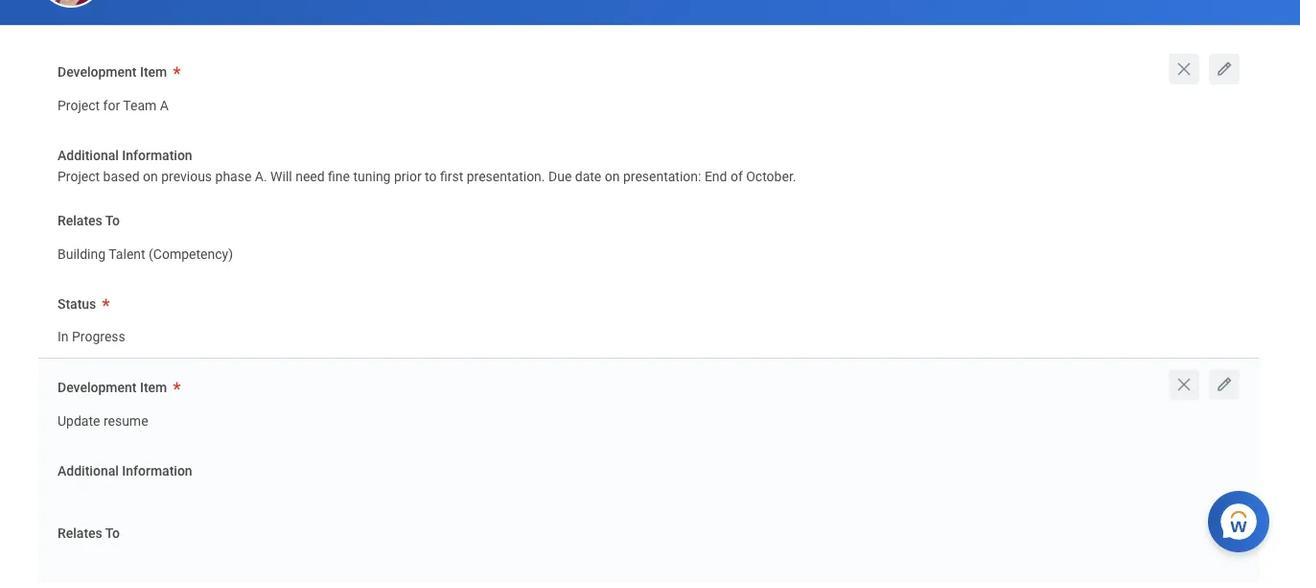 Task type: describe. For each thing, give the bounding box(es) containing it.
end
[[705, 170, 728, 185]]

relates to element
[[58, 234, 233, 269]]

edit image
[[1215, 375, 1234, 395]]

Project for Team A text field
[[58, 87, 169, 120]]

status
[[58, 296, 96, 312]]

additional for additional information
[[58, 463, 119, 479]]

2 on from the left
[[605, 170, 620, 185]]

building
[[58, 247, 106, 263]]

additional for additional information project based on previous phase a. will need fine tuning prior to first presentation. due date on presentation: end of october.
[[58, 148, 119, 164]]

additional information
[[58, 463, 192, 479]]

additional information project based on previous phase a. will need fine tuning prior to first presentation. due date on presentation: end of october.
[[58, 148, 797, 185]]

fine
[[328, 170, 350, 185]]

will
[[271, 170, 292, 185]]

relates for update
[[58, 526, 102, 542]]

x image
[[1175, 60, 1194, 79]]

1 on from the left
[[143, 170, 158, 185]]

in
[[58, 330, 69, 346]]

project for team a
[[58, 98, 169, 114]]

development for update
[[58, 380, 137, 396]]

edit image
[[1215, 60, 1234, 79]]

In Progress text field
[[58, 318, 125, 351]]

presentation:
[[623, 170, 702, 185]]

a.
[[255, 170, 267, 185]]

based
[[103, 170, 140, 185]]

a
[[160, 98, 169, 114]]

relates for project
[[58, 213, 102, 229]]

for
[[103, 98, 120, 114]]

due
[[549, 170, 572, 185]]

status element
[[58, 317, 125, 352]]

to for for
[[105, 213, 120, 229]]

project inside project for team a text box
[[58, 98, 100, 114]]

information for additional information project based on previous phase a. will need fine tuning prior to first presentation. due date on presentation: end of october.
[[122, 148, 192, 164]]

prior
[[394, 170, 422, 185]]

relates to for update
[[58, 526, 120, 542]]

update
[[58, 414, 100, 429]]

project inside additional information project based on previous phase a. will need fine tuning prior to first presentation. due date on presentation: end of october.
[[58, 170, 100, 185]]

development item for for
[[58, 65, 167, 81]]

Update resume text field
[[58, 402, 148, 435]]

need
[[296, 170, 325, 185]]



Task type: vqa. For each thing, say whether or not it's contained in the screenshot.
Completed Investigation element
no



Task type: locate. For each thing, give the bounding box(es) containing it.
2 development item from the top
[[58, 380, 167, 396]]

to down additional information
[[105, 526, 120, 542]]

2 additional from the top
[[58, 463, 119, 479]]

information down resume
[[122, 463, 192, 479]]

item
[[140, 65, 167, 81], [140, 380, 167, 396]]

2 development from the top
[[58, 380, 137, 396]]

1 vertical spatial item
[[140, 380, 167, 396]]

to
[[105, 213, 120, 229], [105, 526, 120, 542]]

2 item from the top
[[140, 380, 167, 396]]

1 vertical spatial relates to
[[58, 526, 120, 542]]

x image
[[1175, 375, 1194, 395]]

1 vertical spatial to
[[105, 526, 120, 542]]

talent
[[109, 247, 145, 263]]

(competency)
[[149, 247, 233, 263]]

2 to from the top
[[105, 526, 120, 542]]

first
[[440, 170, 464, 185]]

1 item from the top
[[140, 65, 167, 81]]

1 development from the top
[[58, 65, 137, 81]]

development item up project for team a text box
[[58, 65, 167, 81]]

relates to
[[58, 213, 120, 229], [58, 526, 120, 542]]

2 development item element from the top
[[58, 401, 148, 436]]

0 vertical spatial development item element
[[58, 86, 169, 121]]

project
[[58, 98, 100, 114], [58, 170, 100, 185]]

2 information from the top
[[122, 463, 192, 479]]

information
[[122, 148, 192, 164], [122, 463, 192, 479]]

additional up based
[[58, 148, 119, 164]]

1 vertical spatial development
[[58, 380, 137, 396]]

on
[[143, 170, 158, 185], [605, 170, 620, 185]]

item up resume
[[140, 380, 167, 396]]

project left based
[[58, 170, 100, 185]]

0 vertical spatial additional
[[58, 148, 119, 164]]

development item element containing project for team a
[[58, 86, 169, 121]]

development item element for x icon
[[58, 401, 148, 436]]

relates to up building
[[58, 213, 120, 229]]

update resume
[[58, 414, 148, 429]]

1 vertical spatial development item
[[58, 380, 167, 396]]

0 vertical spatial project
[[58, 98, 100, 114]]

1 horizontal spatial on
[[605, 170, 620, 185]]

development for project
[[58, 65, 137, 81]]

development
[[58, 65, 137, 81], [58, 380, 137, 396]]

1 information from the top
[[122, 148, 192, 164]]

on right based
[[143, 170, 158, 185]]

1 relates from the top
[[58, 213, 102, 229]]

2 relates from the top
[[58, 526, 102, 542]]

0 vertical spatial to
[[105, 213, 120, 229]]

team
[[123, 98, 157, 114]]

development item element containing update resume
[[58, 401, 148, 436]]

Building Talent (Competency) text field
[[58, 235, 233, 269]]

additional inside additional information project based on previous phase a. will need fine tuning prior to first presentation. due date on presentation: end of october.
[[58, 148, 119, 164]]

development up project for team a text box
[[58, 65, 137, 81]]

1 vertical spatial project
[[58, 170, 100, 185]]

development item
[[58, 65, 167, 81], [58, 380, 167, 396]]

information inside additional information project based on previous phase a. will need fine tuning prior to first presentation. due date on presentation: end of october.
[[122, 148, 192, 164]]

development item element for x image
[[58, 86, 169, 121]]

tuning
[[353, 170, 391, 185]]

additional
[[58, 148, 119, 164], [58, 463, 119, 479]]

october.
[[746, 170, 797, 185]]

0 vertical spatial development
[[58, 65, 137, 81]]

information for additional information
[[122, 463, 192, 479]]

development up update resume "text field"
[[58, 380, 137, 396]]

development item for resume
[[58, 380, 167, 396]]

project left for
[[58, 98, 100, 114]]

0 vertical spatial relates
[[58, 213, 102, 229]]

additional down update
[[58, 463, 119, 479]]

to up talent at the top
[[105, 213, 120, 229]]

0 vertical spatial development item
[[58, 65, 167, 81]]

0 vertical spatial information
[[122, 148, 192, 164]]

resume
[[103, 414, 148, 429]]

1 development item from the top
[[58, 65, 167, 81]]

relates
[[58, 213, 102, 229], [58, 526, 102, 542]]

phase
[[215, 170, 252, 185]]

item for update resume
[[140, 380, 167, 396]]

0 vertical spatial relates to
[[58, 213, 120, 229]]

presentation.
[[467, 170, 545, 185]]

1 vertical spatial information
[[122, 463, 192, 479]]

to
[[425, 170, 437, 185]]

relates to down additional information
[[58, 526, 120, 542]]

2 project from the top
[[58, 170, 100, 185]]

0 vertical spatial item
[[140, 65, 167, 81]]

1 to from the top
[[105, 213, 120, 229]]

1 project from the top
[[58, 98, 100, 114]]

building talent (competency)
[[58, 247, 233, 263]]

1 vertical spatial additional
[[58, 463, 119, 479]]

2 relates to from the top
[[58, 526, 120, 542]]

relates to for project
[[58, 213, 120, 229]]

1 vertical spatial development item element
[[58, 401, 148, 436]]

1 vertical spatial relates
[[58, 526, 102, 542]]

information up previous
[[122, 148, 192, 164]]

to for resume
[[105, 526, 120, 542]]

1 additional from the top
[[58, 148, 119, 164]]

previous
[[161, 170, 212, 185]]

relates up building
[[58, 213, 102, 229]]

1 relates to from the top
[[58, 213, 120, 229]]

development item up update resume "text field"
[[58, 380, 167, 396]]

0 horizontal spatial on
[[143, 170, 158, 185]]

item for project for team a
[[140, 65, 167, 81]]

of
[[731, 170, 743, 185]]

item up the a on the left
[[140, 65, 167, 81]]

progress
[[72, 330, 125, 346]]

on right date
[[605, 170, 620, 185]]

relates down additional information
[[58, 526, 102, 542]]

in progress
[[58, 330, 125, 346]]

date
[[575, 170, 602, 185]]

development item element
[[58, 86, 169, 121], [58, 401, 148, 436]]

1 development item element from the top
[[58, 86, 169, 121]]



